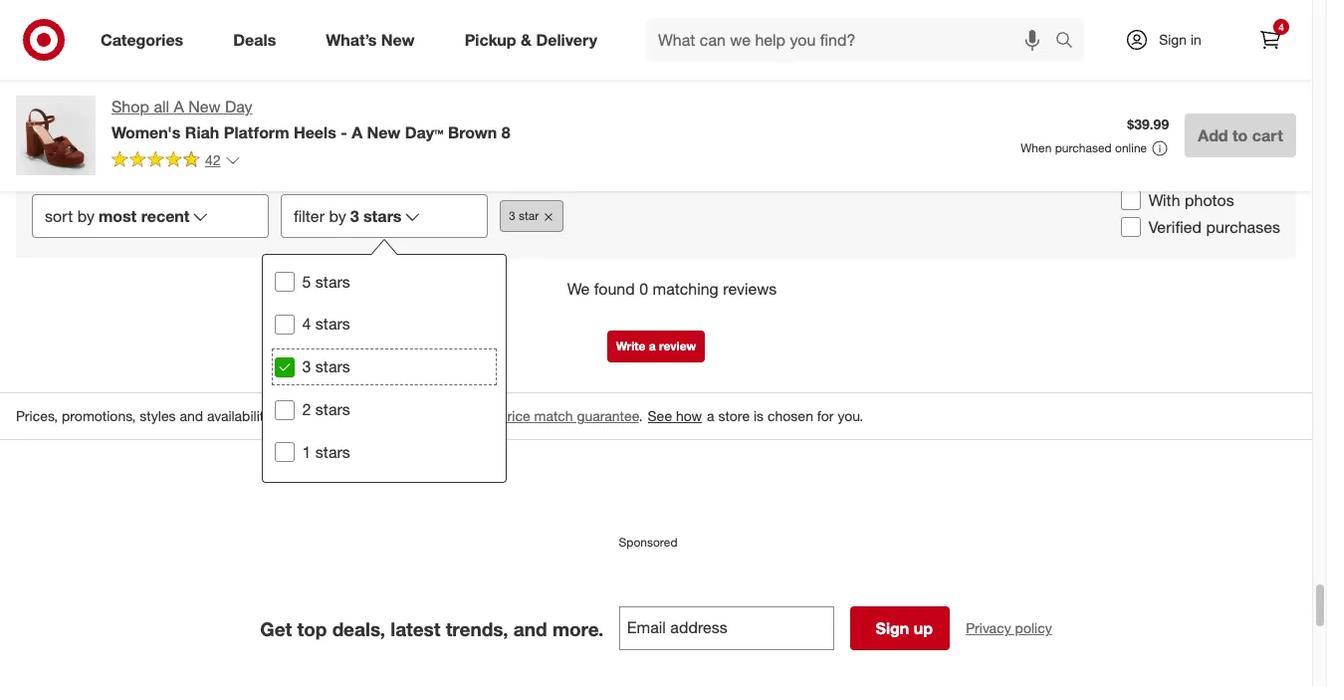 Task type: locate. For each thing, give the bounding box(es) containing it.
1 vertical spatial a
[[707, 408, 715, 424]]

see
[[446, 408, 471, 424], [648, 408, 672, 424]]

& right pickup
[[521, 29, 532, 49]]

0 vertical spatial 4
[[1279, 21, 1284, 33]]

2 stars
[[303, 399, 351, 419]]

1 horizontal spatial a
[[352, 122, 363, 142]]

new
[[381, 29, 415, 49], [189, 97, 221, 117], [367, 122, 401, 142]]

deals,
[[332, 617, 385, 640]]

1 horizontal spatial see
[[648, 408, 672, 424]]

a
[[174, 97, 184, 117], [352, 122, 363, 142]]

when purchased online
[[1021, 140, 1147, 155]]

3 left star
[[509, 208, 515, 223]]

sort
[[45, 206, 73, 226]]

0 vertical spatial a
[[174, 97, 184, 117]]

reset filters button
[[619, 25, 693, 45]]

1 horizontal spatial 4
[[1279, 21, 1284, 33]]

2 vertical spatial new
[[367, 122, 401, 142]]

1 stars checkbox
[[275, 443, 295, 462]]

top
[[297, 617, 327, 640]]

with photos
[[1149, 190, 1234, 210]]

cart
[[1252, 125, 1284, 145]]

stars right 1
[[316, 442, 351, 462]]

deals
[[233, 29, 276, 49]]

1 horizontal spatial a
[[707, 408, 715, 424]]

categories link
[[84, 18, 208, 62]]

0 horizontal spatial 4
[[303, 314, 312, 334]]

0 horizontal spatial a
[[649, 339, 656, 354]]

0 horizontal spatial sign
[[876, 619, 909, 639]]

availability
[[207, 408, 271, 424]]

1 vertical spatial and
[[514, 617, 547, 640]]

see right "."
[[648, 408, 672, 424]]

by
[[77, 206, 95, 226], [329, 206, 346, 226], [335, 408, 350, 424]]

and left more.
[[514, 617, 547, 640]]

sign inside sign in link
[[1159, 31, 1187, 48]]

sign for sign in
[[1159, 31, 1187, 48]]

search
[[1047, 31, 1094, 51]]

women's
[[112, 122, 181, 142]]

2 horizontal spatial 3
[[509, 208, 515, 223]]

0 horizontal spatial and
[[180, 408, 203, 424]]

42
[[205, 151, 221, 168]]

0 horizontal spatial 3
[[303, 357, 312, 377]]

found
[[594, 279, 635, 299]]

1 vertical spatial a
[[352, 122, 363, 142]]

None text field
[[620, 607, 835, 651]]

reset
[[619, 26, 655, 43]]

new right what's
[[381, 29, 415, 49]]

0 vertical spatial a
[[649, 339, 656, 354]]

shop
[[112, 97, 149, 117]]

1 vertical spatial sign
[[876, 619, 909, 639]]

store right 2 stars
[[354, 408, 385, 424]]

4
[[1279, 21, 1284, 33], [303, 314, 312, 334]]

2
[[303, 399, 312, 419]]

by for sort by
[[77, 206, 95, 226]]

delivery
[[536, 29, 597, 49]]

star
[[519, 208, 539, 223]]

& left online.
[[389, 408, 398, 424]]

reviews
[[723, 279, 777, 299]]

0 vertical spatial and
[[180, 408, 203, 424]]

0 vertical spatial sign
[[1159, 31, 1187, 48]]

review
[[659, 339, 696, 354]]

0 horizontal spatial &
[[389, 408, 398, 424]]

stars up 2 stars
[[316, 357, 351, 377]]

1 horizontal spatial and
[[514, 617, 547, 640]]

guarantee
[[577, 408, 639, 424]]

a right write
[[649, 339, 656, 354]]

4 stars checkbox
[[275, 315, 295, 334]]

4 link
[[1249, 18, 1292, 62]]

1 vertical spatial 4
[[303, 314, 312, 334]]

online.
[[402, 408, 442, 424]]

what's new link
[[309, 18, 440, 62]]

3
[[350, 206, 359, 226], [509, 208, 515, 223], [303, 357, 312, 377]]

and
[[180, 408, 203, 424], [514, 617, 547, 640]]

pickup
[[465, 29, 516, 49]]

new up riah
[[189, 97, 221, 117]]

stars right 5
[[316, 271, 351, 291]]

3 right filter
[[350, 206, 359, 226]]

stars down 5 stars
[[316, 314, 351, 334]]

filter
[[294, 206, 325, 226]]

0 vertical spatial &
[[521, 29, 532, 49]]

1 vertical spatial new
[[189, 97, 221, 117]]

sign up
[[876, 619, 933, 639]]

price
[[499, 408, 530, 424]]

1 horizontal spatial store
[[718, 408, 750, 424]]

0 horizontal spatial store
[[354, 408, 385, 424]]

most
[[99, 206, 137, 226]]

-
[[341, 122, 347, 142]]

is
[[754, 408, 764, 424]]

by right the sort
[[77, 206, 95, 226]]

stars right filter
[[363, 206, 402, 226]]

3 for 3 stars
[[303, 357, 312, 377]]

by right filter
[[329, 206, 346, 226]]

verified purchases
[[1149, 217, 1281, 237]]

to
[[1233, 125, 1248, 145]]

a right how
[[707, 408, 715, 424]]

3 for 3 star
[[509, 208, 515, 223]]

3 right 3 stars option
[[303, 357, 312, 377]]

sign left up
[[876, 619, 909, 639]]

sign left in
[[1159, 31, 1187, 48]]

verified
[[1149, 217, 1202, 237]]

a right "all"
[[174, 97, 184, 117]]

match
[[534, 408, 573, 424]]

privacy
[[966, 620, 1011, 637]]

0 horizontal spatial see
[[446, 408, 471, 424]]

a right -
[[352, 122, 363, 142]]

1 vertical spatial &
[[389, 408, 398, 424]]

filter by 3 stars
[[294, 206, 402, 226]]

region
[[0, 0, 1312, 571]]

stars right 2
[[316, 399, 351, 419]]

3 inside '3 star' "button"
[[509, 208, 515, 223]]

1
[[303, 442, 312, 462]]

how
[[676, 408, 702, 424]]

With photos checkbox
[[1121, 190, 1141, 210]]

1 horizontal spatial sign
[[1159, 31, 1187, 48]]

matching
[[653, 279, 719, 299]]

2 store from the left
[[718, 408, 750, 424]]

prices, promotions, styles and availability may vary by store & online. see our price match guarantee . see how a store is chosen for you.
[[16, 408, 863, 424]]

you.
[[838, 408, 863, 424]]

new right -
[[367, 122, 401, 142]]

4 right in
[[1279, 21, 1284, 33]]

see left the our
[[446, 408, 471, 424]]

sign
[[1159, 31, 1187, 48], [876, 619, 909, 639]]

&
[[521, 29, 532, 49], [389, 408, 398, 424]]

4 right 4 stars checkbox
[[303, 314, 312, 334]]

day
[[225, 97, 252, 117]]

a
[[649, 339, 656, 354], [707, 408, 715, 424]]

up
[[914, 619, 933, 639]]

filters
[[659, 26, 693, 43]]

purchases
[[1206, 217, 1281, 237]]

prices,
[[16, 408, 58, 424]]

we found 0 matching reviews
[[567, 279, 777, 299]]

4 inside 4 link
[[1279, 21, 1284, 33]]

and right the "styles"
[[180, 408, 203, 424]]

platform
[[224, 122, 289, 142]]

see how button
[[647, 406, 703, 427]]

store left is
[[718, 408, 750, 424]]

latest
[[391, 617, 440, 640]]

4 for 4
[[1279, 21, 1284, 33]]

Verified purchases checkbox
[[1121, 217, 1141, 237]]

by right vary
[[335, 408, 350, 424]]

sign inside sign up button
[[876, 619, 909, 639]]

sign for sign up
[[876, 619, 909, 639]]

photos
[[1185, 190, 1234, 210]]



Task type: vqa. For each thing, say whether or not it's contained in the screenshot.
store
yes



Task type: describe. For each thing, give the bounding box(es) containing it.
get top deals, latest trends, and more.
[[260, 617, 604, 640]]

may
[[275, 408, 301, 424]]

sponsored
[[619, 535, 678, 550]]

sign up button
[[851, 607, 950, 651]]

region containing with photos
[[0, 0, 1312, 571]]

5 stars checkbox
[[275, 272, 295, 292]]

privacy policy
[[966, 620, 1052, 637]]

deals link
[[216, 18, 301, 62]]

What can we help you find? suggestions appear below search field
[[646, 18, 1060, 62]]

stars for 3 stars
[[316, 357, 351, 377]]

$39.99
[[1127, 116, 1169, 133]]

write a review button
[[607, 331, 705, 363]]

price match guarantee link
[[499, 408, 639, 424]]

0 horizontal spatial a
[[174, 97, 184, 117]]

stars inside region
[[363, 206, 402, 226]]

0
[[639, 279, 648, 299]]

4 stars
[[303, 314, 351, 334]]

search button
[[1047, 18, 1094, 66]]

4 for 4 stars
[[303, 314, 312, 334]]

what's new
[[326, 29, 415, 49]]

privacy policy link
[[966, 619, 1052, 639]]

2 stars checkbox
[[275, 400, 295, 420]]

add
[[1198, 125, 1228, 145]]

with
[[1149, 190, 1181, 210]]

1 see from the left
[[446, 408, 471, 424]]

image of women's riah platform heels - a new day™ brown 8 image
[[16, 96, 96, 175]]

sort by most recent
[[45, 206, 190, 226]]

our
[[475, 408, 495, 424]]

3 star button
[[500, 200, 564, 232]]

0 vertical spatial new
[[381, 29, 415, 49]]

8
[[502, 122, 510, 142]]

shop all a new day women's riah platform heels - a new day™ brown 8
[[112, 97, 510, 142]]

day™
[[405, 122, 444, 142]]

for
[[817, 408, 834, 424]]

write a review
[[616, 339, 696, 354]]

policy
[[1015, 620, 1052, 637]]

42 link
[[112, 150, 241, 173]]

and inside region
[[180, 408, 203, 424]]

stars for 2 stars
[[316, 399, 351, 419]]

promotions,
[[62, 408, 136, 424]]

purchased
[[1055, 140, 1112, 155]]

in
[[1191, 31, 1202, 48]]

reset filters
[[619, 26, 693, 43]]

a inside button
[[649, 339, 656, 354]]

what's
[[326, 29, 377, 49]]

1 horizontal spatial 3
[[350, 206, 359, 226]]

2 see from the left
[[648, 408, 672, 424]]

riah
[[185, 122, 219, 142]]

sign in link
[[1108, 18, 1233, 62]]

5 stars
[[303, 271, 351, 291]]

when
[[1021, 140, 1052, 155]]

& inside region
[[389, 408, 398, 424]]

3 stars checkbox
[[275, 357, 295, 377]]

styles
[[140, 408, 176, 424]]

pickup & delivery
[[465, 29, 597, 49]]

stars for 5 stars
[[316, 271, 351, 291]]

pickup & delivery link
[[448, 18, 622, 62]]

1 stars
[[303, 442, 351, 462]]

1 horizontal spatial &
[[521, 29, 532, 49]]

trends,
[[446, 617, 508, 640]]

categories
[[101, 29, 183, 49]]

3 star
[[509, 208, 539, 223]]

5
[[303, 271, 312, 291]]

get
[[260, 617, 292, 640]]

vary
[[305, 408, 331, 424]]

stars for 4 stars
[[316, 314, 351, 334]]

stars for 1 stars
[[316, 442, 351, 462]]

3 stars
[[303, 357, 351, 377]]

brown
[[448, 122, 497, 142]]

we
[[567, 279, 590, 299]]

sign in
[[1159, 31, 1202, 48]]

.
[[639, 408, 643, 424]]

add to cart
[[1198, 125, 1284, 145]]

add to cart button
[[1185, 114, 1296, 157]]

chosen
[[768, 408, 813, 424]]

online
[[1115, 140, 1147, 155]]

by for filter by
[[329, 206, 346, 226]]

recent
[[141, 206, 190, 226]]

more.
[[553, 617, 604, 640]]

1 store from the left
[[354, 408, 385, 424]]

heels
[[294, 122, 336, 142]]



